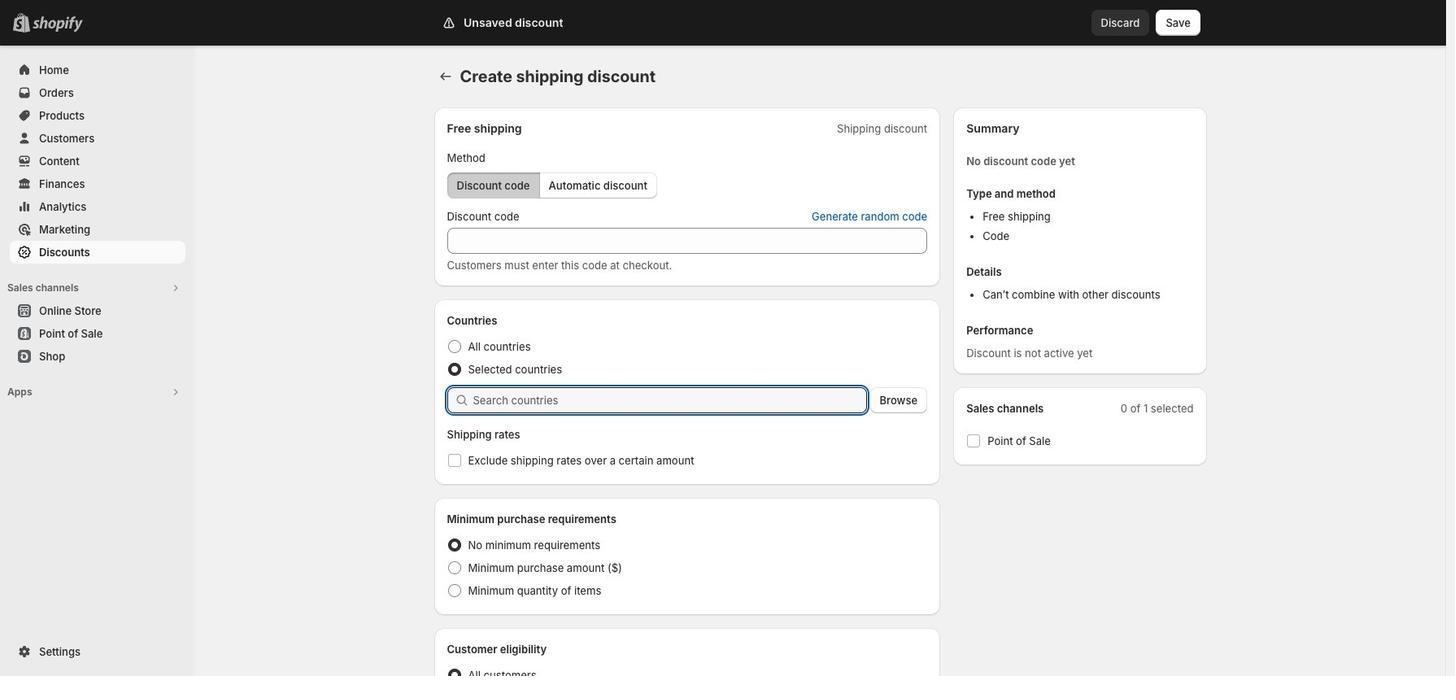 Task type: locate. For each thing, give the bounding box(es) containing it.
Search countries text field
[[473, 387, 867, 413]]

None text field
[[447, 228, 928, 254]]

shopify image
[[33, 16, 83, 33]]



